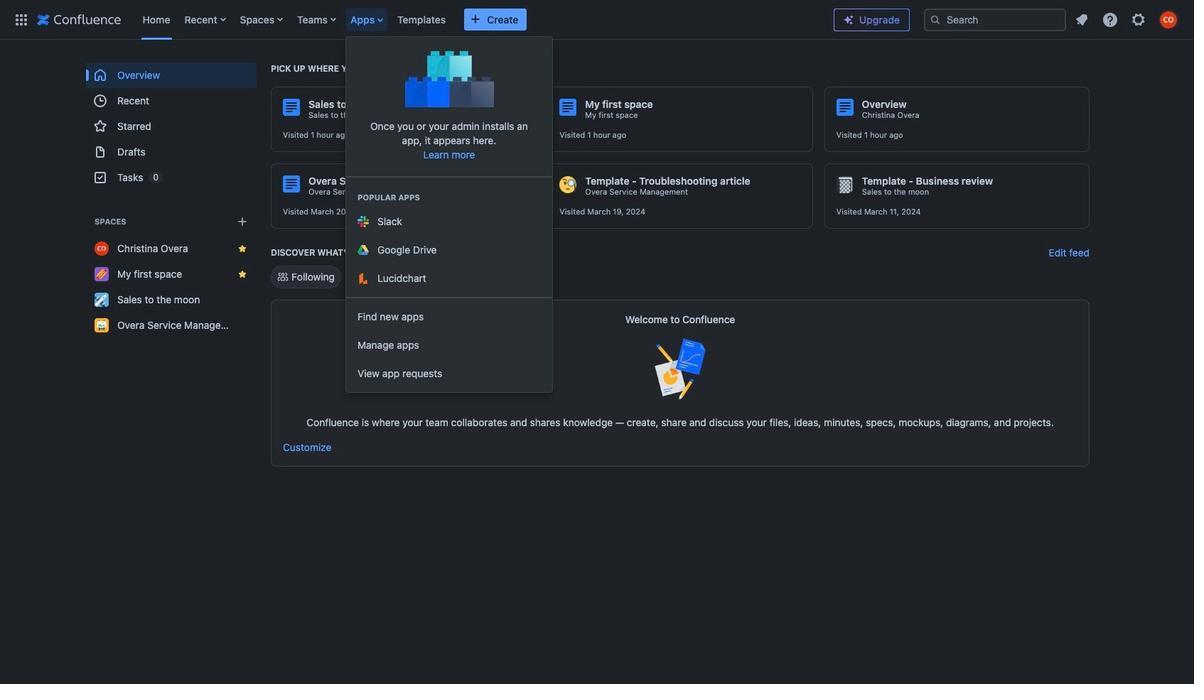 Task type: describe. For each thing, give the bounding box(es) containing it.
:face_with_monocle: image
[[560, 176, 577, 193]]

googledriveapp logo image
[[358, 245, 369, 255]]

list for the appswitcher icon
[[135, 0, 823, 39]]

list for premium image
[[1069, 7, 1186, 32]]

appswitcher icon image
[[13, 11, 30, 28]]

search image
[[930, 14, 941, 25]]

create a space image
[[234, 213, 251, 230]]

notification icon image
[[1073, 11, 1091, 28]]

:notebook: image
[[836, 176, 854, 193]]

:face_with_monocle: image
[[560, 176, 577, 193]]



Task type: vqa. For each thing, say whether or not it's contained in the screenshot.
row
no



Task type: locate. For each thing, give the bounding box(es) containing it.
unstar this space image
[[237, 269, 248, 280]]

group
[[86, 63, 257, 191], [346, 176, 552, 297], [346, 297, 552, 392]]

settings icon image
[[1130, 11, 1147, 28]]

1 horizontal spatial list
[[1069, 7, 1186, 32]]

0 horizontal spatial list
[[135, 0, 823, 39]]

global element
[[9, 0, 823, 39]]

banner
[[0, 0, 1194, 43]]

unstar this space image
[[237, 243, 248, 254]]

:notebook: image
[[836, 176, 854, 193]]

heading
[[346, 192, 552, 203]]

premium image
[[843, 14, 854, 26]]

list item
[[346, 0, 389, 39]]

Search field
[[924, 8, 1066, 31]]

None search field
[[924, 8, 1066, 31]]

lucidchartapp logo image
[[358, 273, 369, 284]]

help icon image
[[1102, 11, 1119, 28]]

confluence image
[[37, 11, 121, 28], [37, 11, 121, 28]]

list
[[135, 0, 823, 39], [1069, 7, 1186, 32]]

slackforatlassianapp logo image
[[358, 216, 369, 227]]



